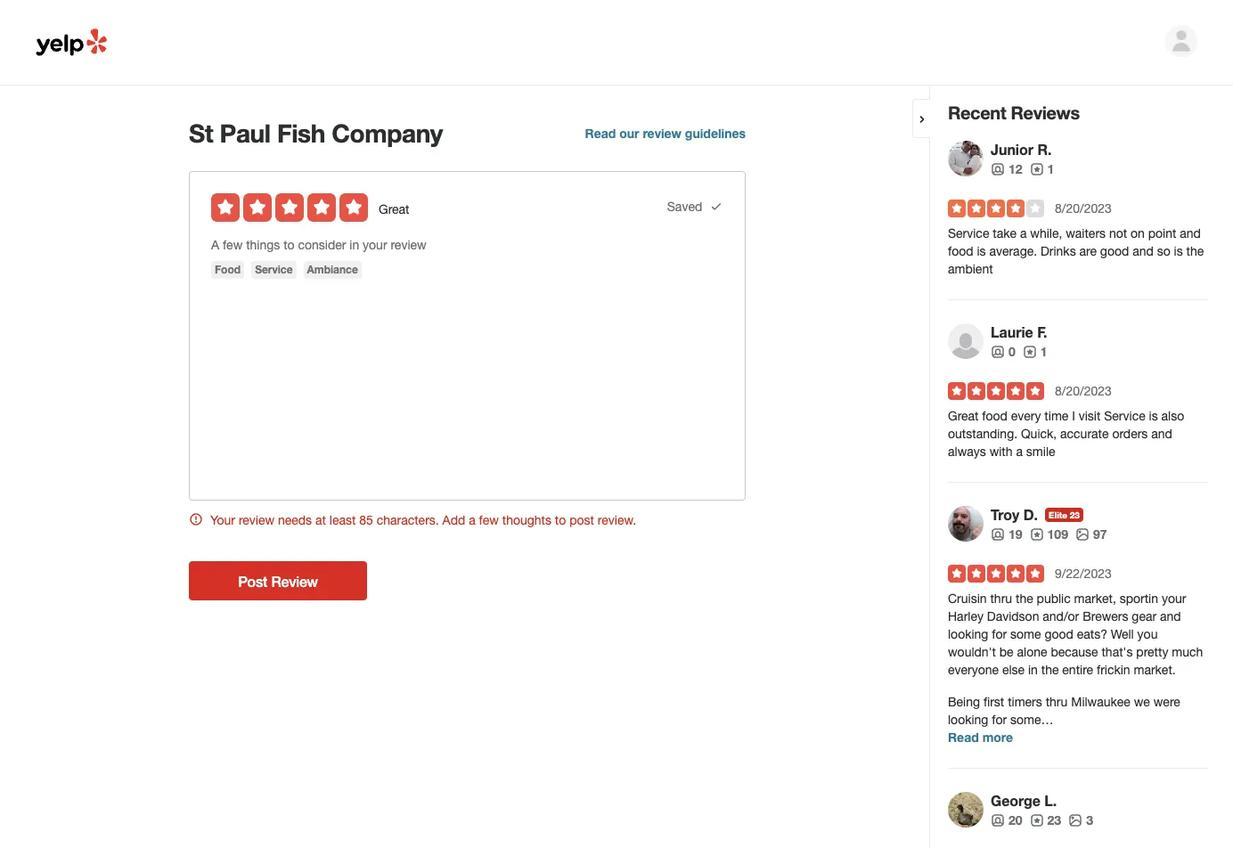 Task type: describe. For each thing, give the bounding box(es) containing it.
f.
[[1037, 323, 1047, 340]]

16 friends v2 image for laurie f.
[[991, 345, 1005, 359]]

photo of junior r. image
[[948, 141, 984, 176]]

wouldn't
[[948, 645, 996, 659]]

1 horizontal spatial the
[[1041, 663, 1059, 677]]

reviews element for f.
[[1023, 343, 1048, 361]]

waiters
[[1066, 226, 1106, 241]]

good inside service take a while, waiters not on point and food is average. drinks are good and so is the ambient
[[1100, 244, 1129, 258]]

laurie
[[991, 323, 1033, 340]]

8/20/2023 for junior r.
[[1055, 201, 1112, 216]]

point
[[1148, 226, 1177, 241]]

guidelines
[[685, 126, 746, 141]]

d.
[[1024, 506, 1038, 523]]

5 star rating image for 19
[[948, 565, 1044, 583]]

a few things to consider in your review
[[211, 238, 426, 252]]

food inside great food every time i visit   service is also outstanding.  quick, accurate orders and always with a smile
[[982, 409, 1008, 423]]

alone
[[1017, 645, 1047, 659]]

and down on
[[1133, 244, 1154, 258]]

16 review v2 image for junior
[[1030, 162, 1044, 176]]

were
[[1154, 695, 1180, 709]]

also
[[1162, 409, 1184, 423]]

you
[[1138, 627, 1158, 642]]

pretty
[[1136, 645, 1169, 659]]

thru inside being first timers thru milwaukee we were looking for some…
[[1046, 695, 1068, 709]]

troy d.
[[991, 506, 1038, 523]]

visit
[[1079, 409, 1101, 423]]

public
[[1037, 592, 1071, 606]]

quick,
[[1021, 427, 1057, 441]]

cruisin thru the public market, sportin your harley davidson and/or brewers gear and looking for some good eats? well you wouldn't be alone because that's pretty much everyone else in the entire frickin market.
[[948, 592, 1203, 677]]

0 horizontal spatial the
[[1016, 592, 1033, 606]]

16 friends v2 image for junior r.
[[991, 162, 1005, 176]]

your
[[210, 513, 235, 527]]

and/or
[[1043, 609, 1079, 624]]

0 vertical spatial to
[[283, 238, 295, 252]]

16 review v2 image for george
[[1030, 813, 1044, 828]]

service for service take a while, waiters not on point and food is average. drinks are good and so is the ambient
[[948, 226, 989, 241]]

reviews element for r.
[[1030, 160, 1054, 178]]

greg r. image
[[1165, 25, 1198, 57]]

4 star rating image
[[948, 200, 1044, 217]]

not
[[1109, 226, 1127, 241]]

orders
[[1112, 427, 1148, 441]]

st paul fish company
[[189, 119, 443, 148]]

0 vertical spatial 23
[[1070, 510, 1080, 520]]

market,
[[1074, 592, 1116, 606]]

0 horizontal spatial is
[[977, 244, 986, 258]]

service inside great food every time i visit   service is also outstanding.  quick, accurate orders and always with a smile
[[1104, 409, 1146, 423]]

st
[[189, 119, 213, 148]]

we
[[1134, 695, 1150, 709]]

85
[[359, 513, 373, 527]]

cruisin
[[948, 592, 987, 606]]

16 photos v2 image for 97
[[1075, 527, 1090, 542]]

reviews element for l.
[[1030, 812, 1061, 830]]

time
[[1045, 409, 1069, 423]]

your review needs at least 85 characters. add a few thoughts to post review.
[[210, 513, 636, 527]]

1 for junior r.
[[1047, 161, 1054, 176]]

troy
[[991, 506, 1020, 523]]

friends element for laurie
[[991, 343, 1016, 361]]

review
[[271, 572, 318, 589]]

photos element for 109
[[1075, 526, 1107, 544]]

12
[[1009, 161, 1023, 176]]

company
[[332, 119, 443, 148]]

laurie f.
[[991, 323, 1047, 340]]

recent
[[948, 102, 1006, 123]]

post
[[238, 572, 267, 589]]

thoughts
[[502, 513, 552, 527]]

elite
[[1049, 510, 1067, 520]]

and inside great food every time i visit   service is also outstanding.  quick, accurate orders and always with a smile
[[1151, 427, 1172, 441]]

good inside cruisin thru the public market, sportin your harley davidson and/or brewers gear and looking for some good eats? well you wouldn't be alone because that's pretty much everyone else in the entire frickin market.
[[1045, 627, 1074, 642]]

at
[[315, 513, 326, 527]]

is inside great food every time i visit   service is also outstanding.  quick, accurate orders and always with a smile
[[1149, 409, 1158, 423]]

accurate
[[1060, 427, 1109, 441]]

friends element containing 19
[[991, 526, 1023, 544]]

outstanding.
[[948, 427, 1018, 441]]

your for sportin
[[1162, 592, 1186, 606]]

looking inside cruisin thru the public market, sportin your harley davidson and/or brewers gear and looking for some good eats? well you wouldn't be alone because that's pretty much everyone else in the entire frickin market.
[[948, 627, 989, 642]]

photo of laurie f. image
[[948, 323, 984, 359]]

post
[[570, 513, 594, 527]]

and right point
[[1180, 226, 1201, 241]]

reviews
[[1011, 102, 1080, 123]]

needs
[[278, 513, 312, 527]]

a inside service take a while, waiters not on point and food is average. drinks are good and so is the ambient
[[1020, 226, 1027, 241]]

on
[[1131, 226, 1145, 241]]

much
[[1172, 645, 1203, 659]]

that's
[[1102, 645, 1133, 659]]

average.
[[989, 244, 1037, 258]]

97
[[1093, 527, 1107, 542]]

milwaukee
[[1071, 695, 1131, 709]]

post review button
[[189, 561, 367, 601]]

photos element for 23
[[1069, 812, 1093, 830]]

characters.
[[377, 513, 439, 527]]

paul
[[220, 119, 271, 148]]

are
[[1080, 244, 1097, 258]]

gear
[[1132, 609, 1157, 624]]

everyone
[[948, 663, 999, 677]]

great food every time i visit   service is also outstanding.  quick, accurate orders and always with a smile
[[948, 409, 1184, 459]]

a
[[211, 238, 219, 252]]

junior r.
[[991, 141, 1052, 158]]

looking inside being first timers thru milwaukee we were looking for some…
[[948, 713, 989, 727]]

1 vertical spatial to
[[555, 513, 566, 527]]

least
[[329, 513, 356, 527]]

things
[[246, 238, 280, 252]]



Task type: locate. For each thing, give the bounding box(es) containing it.
1 horizontal spatial few
[[479, 513, 499, 527]]

thru up davidson
[[990, 592, 1012, 606]]

frickin
[[1097, 663, 1130, 677]]

19
[[1009, 527, 1023, 542]]

16 checkmark v2 image
[[709, 199, 724, 213]]

few right a
[[223, 238, 243, 252]]

service up 'orders'
[[1104, 409, 1146, 423]]

1 horizontal spatial review
[[391, 238, 426, 252]]

l.
[[1045, 792, 1057, 809]]

for up be
[[992, 627, 1007, 642]]

so
[[1157, 244, 1171, 258]]

thru inside cruisin thru the public market, sportin your harley davidson and/or brewers gear and looking for some good eats? well you wouldn't be alone because that's pretty much everyone else in the entire frickin market.
[[990, 592, 1012, 606]]

0 horizontal spatial 23
[[1047, 813, 1061, 828]]

photos element
[[1075, 526, 1107, 544], [1069, 812, 1093, 830]]

is right so
[[1174, 244, 1183, 258]]

some
[[1010, 627, 1041, 642]]

reviews element containing 23
[[1030, 812, 1061, 830]]

1 vertical spatial 16 friends v2 image
[[991, 345, 1005, 359]]

thru
[[990, 592, 1012, 606], [1046, 695, 1068, 709]]

photo of troy d. image
[[948, 506, 984, 542]]

take
[[993, 226, 1017, 241]]

great for great
[[379, 202, 409, 217]]

16 photos v2 image left the 97
[[1075, 527, 1090, 542]]

review right consider
[[391, 238, 426, 252]]

1 horizontal spatial is
[[1149, 409, 1158, 423]]

2 horizontal spatial the
[[1187, 244, 1204, 258]]

looking
[[948, 627, 989, 642], [948, 713, 989, 727]]

for
[[992, 627, 1007, 642], [992, 713, 1007, 727]]

the up davidson
[[1016, 592, 1033, 606]]

1 vertical spatial review
[[391, 238, 426, 252]]

0 vertical spatial good
[[1100, 244, 1129, 258]]

reviews element down f.
[[1023, 343, 1048, 361]]

1 vertical spatial a
[[1016, 445, 1023, 459]]

0 horizontal spatial great
[[379, 202, 409, 217]]

read our review guidelines link
[[585, 126, 746, 141]]

16 review v2 image for laurie
[[1023, 345, 1037, 359]]

few right add
[[479, 513, 499, 527]]

friends element down the george
[[991, 812, 1023, 830]]

0 horizontal spatial few
[[223, 238, 243, 252]]

food up outstanding. in the bottom right of the page
[[982, 409, 1008, 423]]

your
[[363, 238, 387, 252], [1162, 592, 1186, 606]]

for inside being first timers thru milwaukee we were looking for some…
[[992, 713, 1007, 727]]

to right the things
[[283, 238, 295, 252]]

elite 23 link
[[1045, 508, 1083, 522]]

1 vertical spatial photos element
[[1069, 812, 1093, 830]]

0 vertical spatial the
[[1187, 244, 1204, 258]]

1 down f.
[[1041, 344, 1048, 359]]

read our review guidelines
[[585, 126, 746, 141]]

0 vertical spatial few
[[223, 238, 243, 252]]

2 8/20/2023 from the top
[[1055, 384, 1112, 398]]

0 horizontal spatial in
[[350, 238, 359, 252]]

16 review v2 image right 12
[[1030, 162, 1044, 176]]

a right with at the bottom
[[1016, 445, 1023, 459]]

because
[[1051, 645, 1098, 659]]

service take a while, waiters not on point and food is average. drinks are good and so is the ambient
[[948, 226, 1204, 276]]

5 star rating image up "every"
[[948, 382, 1044, 400]]

1 5 star rating image from the top
[[948, 382, 1044, 400]]

1 vertical spatial the
[[1016, 592, 1033, 606]]

16 review v2 image
[[1030, 162, 1044, 176], [1023, 345, 1037, 359], [1030, 813, 1044, 828]]

16 photos v2 image left 3 at the right of page
[[1069, 813, 1083, 828]]

1 vertical spatial good
[[1045, 627, 1074, 642]]

1 vertical spatial 5 star rating image
[[948, 565, 1044, 583]]

timers
[[1008, 695, 1042, 709]]

a
[[1020, 226, 1027, 241], [1016, 445, 1023, 459], [469, 513, 476, 527]]

1 vertical spatial looking
[[948, 713, 989, 727]]

1 horizontal spatial service
[[948, 226, 989, 241]]

1 vertical spatial food
[[982, 409, 1008, 423]]

1 for laurie f.
[[1041, 344, 1048, 359]]

friends element containing 12
[[991, 160, 1023, 178]]

a inside great food every time i visit   service is also outstanding.  quick, accurate orders and always with a smile
[[1016, 445, 1023, 459]]

2 looking from the top
[[948, 713, 989, 727]]

16 photos v2 image for 3
[[1069, 813, 1083, 828]]

the inside service take a while, waiters not on point and food is average. drinks are good and so is the ambient
[[1187, 244, 1204, 258]]

1 horizontal spatial great
[[948, 409, 979, 423]]

3 friends element from the top
[[991, 526, 1023, 544]]

16 friends v2 image
[[991, 162, 1005, 176], [991, 345, 1005, 359], [991, 527, 1005, 542]]

davidson
[[987, 609, 1039, 624]]

else
[[1002, 663, 1025, 677]]

2 for from the top
[[992, 713, 1007, 727]]

0 vertical spatial a
[[1020, 226, 1027, 241]]

4 friends element from the top
[[991, 812, 1023, 830]]

1 for from the top
[[992, 627, 1007, 642]]

1 vertical spatial few
[[479, 513, 499, 527]]

friends element for george
[[991, 812, 1023, 830]]

in inside cruisin thru the public market, sportin your harley davidson and/or brewers gear and looking for some good eats? well you wouldn't be alone because that's pretty much everyone else in the entire frickin market.
[[1028, 663, 1038, 677]]

1 horizontal spatial to
[[555, 513, 566, 527]]

2 vertical spatial 16 friends v2 image
[[991, 527, 1005, 542]]

smile
[[1026, 445, 1055, 459]]

0 vertical spatial thru
[[990, 592, 1012, 606]]

0 vertical spatial service
[[948, 226, 989, 241]]

friends element
[[991, 160, 1023, 178], [991, 343, 1016, 361], [991, 526, 1023, 544], [991, 812, 1023, 830]]

good down and/or
[[1045, 627, 1074, 642]]

0 vertical spatial great
[[379, 202, 409, 217]]

elite 23
[[1049, 510, 1080, 520]]

r.
[[1038, 141, 1052, 158]]

a right take
[[1020, 226, 1027, 241]]

2 vertical spatial the
[[1041, 663, 1059, 677]]

photos element down elite 23
[[1075, 526, 1107, 544]]

0 vertical spatial 16 review v2 image
[[1030, 162, 1044, 176]]

1 horizontal spatial 23
[[1070, 510, 1080, 520]]

0 vertical spatial 16 friends v2 image
[[991, 162, 1005, 176]]

1 vertical spatial your
[[1162, 592, 1186, 606]]

review right your
[[239, 513, 274, 527]]

thru up some…
[[1046, 695, 1068, 709]]

read
[[585, 126, 616, 141]]

drinks
[[1041, 244, 1076, 258]]

2 horizontal spatial is
[[1174, 244, 1183, 258]]

friends element containing 0
[[991, 343, 1016, 361]]

george l.
[[991, 792, 1057, 809]]

16 photos v2 image
[[1075, 527, 1090, 542], [1069, 813, 1083, 828]]

16 exclamation v2 image
[[189, 512, 203, 527]]

photos element containing 3
[[1069, 812, 1093, 830]]

rating element
[[211, 193, 368, 222]]

16 friends v2 image left 0
[[991, 345, 1005, 359]]

be
[[1000, 645, 1014, 659]]

friends element down troy
[[991, 526, 1023, 544]]

0 horizontal spatial thru
[[990, 592, 1012, 606]]

is left also
[[1149, 409, 1158, 423]]

16 review v2 image right 0
[[1023, 345, 1037, 359]]

your inside cruisin thru the public market, sportin your harley davidson and/or brewers gear and looking for some good eats? well you wouldn't be alone because that's pretty much everyone else in the entire frickin market.
[[1162, 592, 1186, 606]]

food
[[948, 244, 973, 258], [982, 409, 1008, 423]]

eats?
[[1077, 627, 1108, 642]]

0 vertical spatial 1
[[1047, 161, 1054, 176]]

1 vertical spatial 1
[[1041, 344, 1048, 359]]

great inside great food every time i visit   service is also outstanding.  quick, accurate orders and always with a smile
[[948, 409, 979, 423]]

great up outstanding. in the bottom right of the page
[[948, 409, 979, 423]]

your right consider
[[363, 238, 387, 252]]

and down also
[[1151, 427, 1172, 441]]

3
[[1086, 813, 1093, 828]]

23 inside reviews element
[[1047, 813, 1061, 828]]

0
[[1009, 344, 1016, 359]]

2 horizontal spatial review
[[643, 126, 682, 141]]

1 vertical spatial great
[[948, 409, 979, 423]]

reviews element down r.
[[1030, 160, 1054, 178]]

reviews element containing 109
[[1030, 526, 1068, 544]]

0 vertical spatial photos element
[[1075, 526, 1107, 544]]

reviews element down the elite
[[1030, 526, 1068, 544]]

1 vertical spatial 16 review v2 image
[[1023, 345, 1037, 359]]

2 5 star rating image from the top
[[948, 565, 1044, 583]]

0 vertical spatial your
[[363, 238, 387, 252]]

a right add
[[469, 513, 476, 527]]

st paul fish company link
[[189, 118, 542, 150]]

8/20/2023 for laurie f.
[[1055, 384, 1112, 398]]

junior
[[991, 141, 1034, 158]]

for inside cruisin thru the public market, sportin your harley davidson and/or brewers gear and looking for some good eats? well you wouldn't be alone because that's pretty much everyone else in the entire frickin market.
[[992, 627, 1007, 642]]

some…
[[1010, 713, 1054, 727]]

1 horizontal spatial good
[[1100, 244, 1129, 258]]

16 friends v2 image left 12
[[991, 162, 1005, 176]]

the right so
[[1187, 244, 1204, 258]]

16 review v2 image right 20
[[1030, 813, 1044, 828]]

0 vertical spatial for
[[992, 627, 1007, 642]]

1 horizontal spatial in
[[1028, 663, 1038, 677]]

ambiance
[[307, 263, 358, 276]]

8/20/2023 up visit
[[1055, 384, 1112, 398]]

0 vertical spatial 16 photos v2 image
[[1075, 527, 1090, 542]]

2 16 friends v2 image from the top
[[991, 345, 1005, 359]]

5 star rating image
[[948, 382, 1044, 400], [948, 565, 1044, 583]]

1 vertical spatial for
[[992, 713, 1007, 727]]

and inside cruisin thru the public market, sportin your harley davidson and/or brewers gear and looking for some good eats? well you wouldn't be alone because that's pretty much everyone else in the entire frickin market.
[[1160, 609, 1181, 624]]

your right 'sportin'
[[1162, 592, 1186, 606]]

0 vertical spatial 5 star rating image
[[948, 382, 1044, 400]]

food inside service take a while, waiters not on point and food is average. drinks are good and so is the ambient
[[948, 244, 973, 258]]

0 horizontal spatial good
[[1045, 627, 1074, 642]]

food
[[215, 263, 241, 276]]

always
[[948, 445, 986, 459]]

i
[[1072, 409, 1075, 423]]

saved
[[667, 199, 709, 213]]

16 friends v2 image
[[991, 813, 1005, 828]]

reviews element down l.
[[1030, 812, 1061, 830]]

0 vertical spatial review
[[643, 126, 682, 141]]

service inside service take a while, waiters not on point and food is average. drinks are good and so is the ambient
[[948, 226, 989, 241]]

23 right the elite
[[1070, 510, 1080, 520]]

1 vertical spatial in
[[1028, 663, 1038, 677]]

the down alone
[[1041, 663, 1059, 677]]

service down the things
[[255, 263, 293, 276]]

george
[[991, 792, 1041, 809]]

post review
[[238, 572, 318, 589]]

few
[[223, 238, 243, 252], [479, 513, 499, 527]]

16 friends v2 image left 19
[[991, 527, 1005, 542]]

good down not
[[1100, 244, 1129, 258]]

0 vertical spatial in
[[350, 238, 359, 252]]

to left post
[[555, 513, 566, 527]]

0 horizontal spatial food
[[948, 244, 973, 258]]

0 horizontal spatial your
[[363, 238, 387, 252]]

entire
[[1062, 663, 1093, 677]]

1 vertical spatial thru
[[1046, 695, 1068, 709]]

23
[[1070, 510, 1080, 520], [1047, 813, 1061, 828]]

photos element right 20
[[1069, 812, 1093, 830]]

1 looking from the top
[[948, 627, 989, 642]]

to
[[283, 238, 295, 252], [555, 513, 566, 527]]

friends element containing 20
[[991, 812, 1023, 830]]

3 16 friends v2 image from the top
[[991, 527, 1005, 542]]

ambient
[[948, 262, 993, 276]]

2 vertical spatial a
[[469, 513, 476, 527]]

great down 'company'
[[379, 202, 409, 217]]

0 vertical spatial looking
[[948, 627, 989, 642]]

in right consider
[[350, 238, 359, 252]]

1 friends element from the top
[[991, 160, 1023, 178]]

0 horizontal spatial review
[[239, 513, 274, 527]]

1 16 friends v2 image from the top
[[991, 162, 1005, 176]]

review.
[[598, 513, 636, 527]]

service up ambient
[[948, 226, 989, 241]]

1 8/20/2023 from the top
[[1055, 201, 1112, 216]]

1 vertical spatial 23
[[1047, 813, 1061, 828]]

and right gear on the right bottom of page
[[1160, 609, 1181, 624]]

2 vertical spatial review
[[239, 513, 274, 527]]

brewers
[[1083, 609, 1128, 624]]

every
[[1011, 409, 1041, 423]]

1 vertical spatial 16 photos v2 image
[[1069, 813, 1083, 828]]

friends element down junior
[[991, 160, 1023, 178]]

0 horizontal spatial to
[[283, 238, 295, 252]]

sportin
[[1120, 592, 1158, 606]]

1 vertical spatial service
[[255, 263, 293, 276]]

8/20/2023 up 'waiters'
[[1055, 201, 1112, 216]]

16 review v2 image
[[1030, 527, 1044, 542]]

for down first
[[992, 713, 1007, 727]]

close sidebar icon image
[[915, 112, 929, 126], [915, 112, 929, 126]]

in down alone
[[1028, 663, 1038, 677]]

23 down l.
[[1047, 813, 1061, 828]]

fish
[[277, 119, 325, 148]]

great
[[379, 202, 409, 217], [948, 409, 979, 423]]

looking down harley
[[948, 627, 989, 642]]

photo of george l. image
[[948, 792, 984, 828]]

0 vertical spatial 8/20/2023
[[1055, 201, 1112, 216]]

2 friends element from the top
[[991, 343, 1016, 361]]

and
[[1180, 226, 1201, 241], [1133, 244, 1154, 258], [1151, 427, 1172, 441], [1160, 609, 1181, 624]]

service
[[948, 226, 989, 241], [255, 263, 293, 276], [1104, 409, 1146, 423]]

2 vertical spatial 16 review v2 image
[[1030, 813, 1044, 828]]

2 horizontal spatial service
[[1104, 409, 1146, 423]]

0 vertical spatial food
[[948, 244, 973, 258]]

1 horizontal spatial food
[[982, 409, 1008, 423]]

None radio
[[211, 193, 240, 222]]

is up ambient
[[977, 244, 986, 258]]

your for in
[[363, 238, 387, 252]]

friends element down laurie
[[991, 343, 1016, 361]]

None radio
[[243, 193, 272, 222], [275, 193, 304, 222], [307, 193, 336, 222], [339, 193, 368, 222], [243, 193, 272, 222], [275, 193, 304, 222], [307, 193, 336, 222], [339, 193, 368, 222]]

109
[[1047, 527, 1068, 542]]

5 star rating image up cruisin
[[948, 565, 1044, 583]]

being first timers thru milwaukee we were looking for some…
[[948, 695, 1180, 727]]

review right the our
[[643, 126, 682, 141]]

photos element containing 97
[[1075, 526, 1107, 544]]

first
[[984, 695, 1004, 709]]

1 down r.
[[1047, 161, 1054, 176]]

5 star rating image for 0
[[948, 382, 1044, 400]]

review
[[643, 126, 682, 141], [391, 238, 426, 252], [239, 513, 274, 527]]

2 vertical spatial service
[[1104, 409, 1146, 423]]

recent reviews
[[948, 102, 1080, 123]]

service for service
[[255, 263, 293, 276]]

great for great food every time i visit   service is also outstanding.  quick, accurate orders and always with a smile
[[948, 409, 979, 423]]

reviews element
[[1030, 160, 1054, 178], [1023, 343, 1048, 361], [1030, 526, 1068, 544], [1030, 812, 1061, 830]]

food up ambient
[[948, 244, 973, 258]]

with
[[990, 445, 1013, 459]]

1 horizontal spatial thru
[[1046, 695, 1068, 709]]

friends element for junior
[[991, 160, 1023, 178]]

8/20/2023
[[1055, 201, 1112, 216], [1055, 384, 1112, 398]]

0 horizontal spatial service
[[255, 263, 293, 276]]

in
[[350, 238, 359, 252], [1028, 663, 1038, 677]]

market.
[[1134, 663, 1176, 677]]

1 vertical spatial 8/20/2023
[[1055, 384, 1112, 398]]

looking down being
[[948, 713, 989, 727]]

1 horizontal spatial your
[[1162, 592, 1186, 606]]



Task type: vqa. For each thing, say whether or not it's contained in the screenshot.
thru within Being first timers thru Milwaukee we were looking for some…
yes



